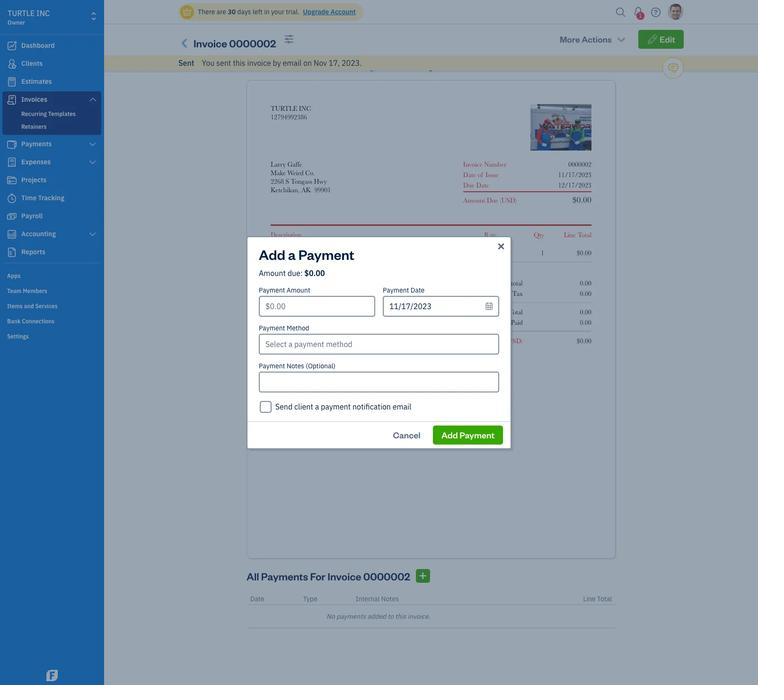 Task type: locate. For each thing, give the bounding box(es) containing it.
amount up payment amount
[[259, 268, 286, 278]]

ketchikan,
[[271, 186, 300, 194]]

items and services image
[[7, 302, 101, 310]]

hwy
[[314, 178, 327, 185]]

settings image
[[7, 333, 101, 340]]

weird inside larry gaffe make weird co. 2268 s tongass hwy ketchikan, ak  99901
[[288, 169, 304, 177]]

1 vertical spatial larry
[[271, 161, 286, 168]]

amount
[[464, 197, 486, 204], [259, 268, 286, 278], [287, 286, 311, 294], [488, 319, 510, 326], [470, 337, 492, 345]]

1 down qty
[[542, 249, 545, 257]]

add
[[259, 245, 286, 263], [442, 429, 458, 440]]

0 horizontal spatial turtle
[[8, 9, 35, 18]]

notes
[[287, 362, 305, 370], [382, 595, 399, 604]]

0 vertical spatial line total
[[565, 231, 592, 239]]

upgrade
[[303, 8, 329, 16]]

make up 2268
[[271, 169, 286, 177]]

0 horizontal spatial 0000002
[[229, 36, 276, 50]]

money image
[[6, 212, 18, 221]]

date down the date of issue
[[477, 181, 490, 189]]

2 0.00 from the top
[[581, 290, 592, 298]]

gaffe for will
[[218, 33, 234, 41]]

your right in
[[271, 8, 285, 16]]

0 horizontal spatial larry
[[201, 33, 216, 41]]

1 vertical spatial chevron large down image
[[88, 159, 97, 166]]

invoice right invoices icon
[[194, 36, 227, 50]]

1 vertical spatial line
[[584, 595, 596, 604]]

)
[[516, 197, 517, 204], [522, 337, 523, 345]]

due down total amount paid
[[493, 337, 505, 345]]

inc for turtle inc owner
[[36, 9, 50, 18]]

date up the date in mm/dd/yyyy format text box
[[411, 286, 425, 294]]

0 vertical spatial 0000002
[[229, 36, 276, 50]]

0000002 up 11/17/2023
[[569, 161, 592, 168]]

1 vertical spatial 1
[[542, 249, 545, 257]]

(
[[500, 197, 502, 204], [506, 337, 508, 345]]

payment inside button
[[460, 429, 495, 440]]

all
[[247, 570, 259, 583]]

chevron large down image
[[88, 141, 97, 148], [88, 159, 97, 166], [88, 231, 97, 238]]

co.
[[301, 62, 312, 72], [306, 169, 315, 177]]

0 vertical spatial 0.00 0.00
[[581, 280, 592, 298]]

amount down due date
[[464, 197, 486, 204]]

notes for payment
[[287, 362, 305, 370]]

1
[[327, 62, 332, 72], [542, 249, 545, 257]]

edit link
[[639, 30, 685, 49]]

expense image
[[6, 158, 18, 167]]

make
[[259, 62, 277, 72], [271, 169, 286, 177]]

turtle
[[8, 9, 35, 18], [271, 105, 298, 112]]

usd
[[457, 63, 470, 72], [502, 197, 516, 204], [508, 337, 522, 345]]

1 vertical spatial add
[[442, 429, 458, 440]]

1 vertical spatial due
[[487, 197, 499, 204]]

1 horizontal spatial total
[[578, 231, 592, 239]]

estimate image
[[6, 77, 18, 87]]

2 vertical spatial chevron large down image
[[88, 231, 97, 238]]

invoices image
[[179, 36, 192, 51]]

Date in MM/DD/YYYY format text field
[[383, 296, 500, 317]]

larry gaffe make weird co. 2268 s tongass hwy ketchikan, ak  99901
[[271, 161, 331, 194]]

larry inside larry gaffe make weird co. 2268 s tongass hwy ketchikan, ak  99901
[[271, 161, 286, 168]]

invoice up of
[[464, 161, 483, 168]]

0 horizontal spatial add
[[259, 245, 286, 263]]

turtle up "12794992386"
[[271, 105, 298, 112]]

0 vertical spatial invoice
[[194, 36, 227, 50]]

gaffe inside larry gaffe make weird co. 2268 s tongass hwy ketchikan, ak  99901
[[288, 161, 303, 168]]

1 vertical spatial gaffe
[[288, 161, 303, 168]]

gaffe for make
[[288, 161, 303, 168]]

invoice
[[194, 36, 227, 50], [464, 161, 483, 168], [328, 570, 362, 583]]

edit
[[660, 34, 676, 45]]

account
[[331, 8, 356, 16]]

payment for payment notes (optional)
[[259, 362, 285, 370]]

amount due ( usd ) down total amount paid
[[470, 337, 523, 345]]

notes for internal
[[382, 595, 399, 604]]

1 vertical spatial invoice
[[464, 161, 483, 168]]

1 right 'has'
[[327, 62, 332, 72]]

0 horizontal spatial inc
[[36, 9, 50, 18]]

freshbooks image
[[45, 670, 60, 682]]

payment image
[[6, 140, 18, 149]]

2 horizontal spatial 0000002
[[569, 161, 592, 168]]

date of issue
[[464, 171, 499, 179]]

this
[[396, 613, 407, 621]]

add inside button
[[442, 429, 458, 440]]

make inside larry gaffe make weird co. 2268 s tongass hwy ketchikan, ak  99901
[[271, 169, 286, 177]]

1 horizontal spatial turtle
[[271, 105, 298, 112]]

1 horizontal spatial inc
[[299, 105, 311, 112]]

all payments for invoice 0000002
[[247, 570, 411, 583]]

larry up 2268
[[271, 161, 286, 168]]

inc for turtle inc 12794992386
[[299, 105, 311, 112]]

main element
[[0, 0, 128, 686]]

1 vertical spatial 0000002
[[569, 161, 592, 168]]

1 vertical spatial co.
[[306, 169, 315, 177]]

1 vertical spatial make
[[271, 169, 286, 177]]

amount due : $0.00
[[259, 268, 325, 278]]

0 horizontal spatial )
[[516, 197, 517, 204]]

1 horizontal spatial 0000002
[[364, 570, 411, 583]]

a left the day
[[288, 245, 296, 263]]

0.00
[[581, 280, 592, 287], [581, 290, 592, 298], [581, 308, 592, 316], [581, 319, 592, 326]]

inc
[[36, 9, 50, 18], [299, 105, 311, 112]]

1 vertical spatial your
[[271, 33, 284, 41]]

1 horizontal spatial larry
[[271, 161, 286, 168]]

2 vertical spatial due
[[493, 337, 505, 345]]

client
[[295, 402, 314, 411]]

1 vertical spatial )
[[522, 337, 523, 345]]

co. up tongass
[[306, 169, 315, 177]]

rate
[[485, 231, 497, 239]]

usd right totalling
[[457, 63, 470, 72]]

chevron large down image for chart icon
[[88, 231, 97, 238]]

2 vertical spatial total
[[598, 595, 613, 604]]

1 vertical spatial (
[[506, 337, 508, 345]]

add a payment
[[259, 245, 355, 263]]

0 vertical spatial turtle
[[8, 9, 35, 18]]

project image
[[6, 176, 18, 185]]

:
[[301, 268, 303, 278]]

line
[[565, 231, 577, 239], [584, 595, 596, 604]]

left
[[253, 8, 263, 16]]

usd down number
[[502, 197, 516, 204]]

cancel button
[[385, 426, 430, 445]]

tax
[[513, 290, 523, 298]]

add down description
[[259, 245, 286, 263]]

1 horizontal spatial line
[[584, 595, 596, 604]]

larry right invoices icon
[[201, 33, 216, 41]]

11/17/2023
[[559, 171, 592, 179]]

None text field
[[259, 372, 500, 393]]

invoice right "for"
[[328, 570, 362, 583]]

1 chevron large down image from the top
[[88, 141, 97, 148]]

4 0.00 from the top
[[581, 319, 592, 326]]

1 vertical spatial turtle
[[271, 105, 298, 112]]

gaffe up tongass
[[288, 161, 303, 168]]

report image
[[6, 248, 18, 257]]

invoice 0000002
[[194, 36, 276, 50]]

subtotal tax
[[501, 280, 523, 298]]

Send a message text field
[[201, 10, 683, 31]]

due
[[288, 268, 301, 278]]

0 vertical spatial total
[[578, 231, 592, 239]]

2 0.00 0.00 from the top
[[581, 308, 592, 326]]

0 vertical spatial due
[[464, 181, 475, 189]]

internal
[[356, 595, 380, 604]]

add for add payment
[[442, 429, 458, 440]]

0 vertical spatial larry
[[201, 33, 216, 41]]

a right client
[[315, 402, 319, 411]]

0 vertical spatial chevron large down image
[[88, 141, 97, 148]]

add right cancel
[[442, 429, 458, 440]]

1 horizontal spatial add
[[442, 429, 458, 440]]

line total
[[565, 231, 592, 239], [584, 595, 613, 604]]

0 horizontal spatial a
[[288, 245, 296, 263]]

0 vertical spatial amount due ( usd )
[[464, 197, 517, 204]]

0 vertical spatial (
[[500, 197, 502, 204]]

larry
[[201, 33, 216, 41], [271, 161, 286, 168]]

notification
[[353, 402, 391, 411]]

internal notes
[[356, 595, 399, 604]]

0 horizontal spatial line
[[565, 231, 577, 239]]

no payments added to this invoice.
[[327, 613, 431, 621]]

none text field inside add a payment dialog
[[259, 372, 500, 393]]

amount due ( usd ) down due date
[[464, 197, 517, 204]]

inc inside turtle inc owner
[[36, 9, 50, 18]]

1 vertical spatial notes
[[382, 595, 399, 604]]

0.00 0.00 for subtotal
[[581, 280, 592, 298]]

0 vertical spatial make
[[259, 62, 277, 72]]

date
[[464, 171, 477, 179], [477, 181, 490, 189], [411, 286, 425, 294], [251, 595, 265, 604]]

1 vertical spatial 0.00 0.00
[[581, 308, 592, 326]]

2 horizontal spatial invoice
[[464, 161, 483, 168]]

amount due ( usd )
[[464, 197, 517, 204], [470, 337, 523, 345]]

1 vertical spatial inc
[[299, 105, 311, 112]]

turtle inside turtle inc owner
[[8, 9, 35, 18]]

0000002 up info icon
[[229, 36, 276, 50]]

0 horizontal spatial total
[[509, 308, 523, 316]]

0.00 0.00
[[581, 280, 592, 298], [581, 308, 592, 326]]

inc inside turtle inc 12794992386
[[299, 105, 311, 112]]

1 0.00 from the top
[[581, 280, 592, 287]]

payments
[[261, 570, 308, 583]]

1 vertical spatial line total
[[584, 595, 613, 604]]

search image
[[614, 5, 629, 19]]

payments
[[337, 613, 366, 621]]

by
[[313, 33, 321, 41]]

amount down : in the left of the page
[[287, 286, 311, 294]]

2268
[[271, 178, 284, 185]]

send client a payment notification email
[[276, 402, 412, 411]]

for
[[311, 570, 326, 583]]

due down due date
[[487, 197, 499, 204]]

line for internal notes
[[584, 595, 596, 604]]

are
[[217, 8, 226, 16]]

1 horizontal spatial gaffe
[[288, 161, 303, 168]]

0 vertical spatial co.
[[301, 62, 312, 72]]

3 chevron large down image from the top
[[88, 231, 97, 238]]

gaffe left will
[[218, 33, 234, 41]]

your right receive
[[271, 33, 284, 41]]

0 vertical spatial your
[[271, 8, 285, 16]]

total
[[578, 231, 592, 239], [509, 308, 523, 316], [598, 595, 613, 604]]

0 horizontal spatial invoice
[[194, 36, 227, 50]]

0 vertical spatial a
[[288, 245, 296, 263]]

1 horizontal spatial )
[[522, 337, 523, 345]]

2 vertical spatial invoice
[[328, 570, 362, 583]]

crown image
[[182, 7, 192, 17]]

make right info icon
[[259, 62, 277, 72]]

99901
[[315, 186, 331, 194]]

due down the date of issue
[[464, 181, 475, 189]]

invoice for invoice number
[[464, 161, 483, 168]]

0 vertical spatial 1
[[327, 62, 332, 72]]

1 horizontal spatial invoice
[[328, 570, 362, 583]]

0000002
[[229, 36, 276, 50], [569, 161, 592, 168], [364, 570, 411, 583]]

1 vertical spatial amount due ( usd )
[[470, 337, 523, 345]]

1 vertical spatial a
[[315, 402, 319, 411]]

0 horizontal spatial (
[[500, 197, 502, 204]]

0 vertical spatial usd
[[457, 63, 470, 72]]

0 vertical spatial add
[[259, 245, 286, 263]]

0000002 up the internal notes
[[364, 570, 411, 583]]

co. inside larry gaffe make weird co. 2268 s tongass hwy ketchikan, ak  99901
[[306, 169, 315, 177]]

due
[[464, 181, 475, 189], [487, 197, 499, 204], [493, 337, 505, 345]]

notes left (optional)
[[287, 362, 305, 370]]

1 0.00 0.00 from the top
[[581, 280, 592, 298]]

apps image
[[7, 272, 101, 280]]

weird up tongass
[[288, 169, 304, 177]]

usd down paid
[[508, 337, 522, 345]]

0 horizontal spatial notes
[[287, 362, 305, 370]]

turtle up owner
[[8, 9, 35, 18]]

date inside add a payment dialog
[[411, 286, 425, 294]]

0 vertical spatial notes
[[287, 362, 305, 370]]

co. left 'has'
[[301, 62, 312, 72]]

outstanding
[[334, 62, 374, 72]]

payment for payment date
[[383, 286, 410, 294]]

receive
[[248, 33, 269, 41]]

tongass
[[291, 178, 313, 185]]

notes inside add a payment dialog
[[287, 362, 305, 370]]

payment amount
[[259, 286, 311, 294]]

2 horizontal spatial total
[[598, 595, 613, 604]]

0.00 0.00 for total
[[581, 308, 592, 326]]

gaffe
[[218, 33, 234, 41], [288, 161, 303, 168]]

invoice number
[[464, 161, 507, 168]]

amount left paid
[[488, 319, 510, 326]]

0 vertical spatial )
[[516, 197, 517, 204]]

turtle inside turtle inc 12794992386
[[271, 105, 298, 112]]

1 vertical spatial total
[[509, 308, 523, 316]]

3 0.00 from the top
[[581, 308, 592, 316]]

0 vertical spatial line
[[565, 231, 577, 239]]

weird left 'has'
[[279, 62, 299, 72]]

1 horizontal spatial notes
[[382, 595, 399, 604]]

1 vertical spatial weird
[[288, 169, 304, 177]]

1 horizontal spatial (
[[506, 337, 508, 345]]

notes up to
[[382, 595, 399, 604]]

2 chevron large down image from the top
[[88, 159, 97, 166]]

(optional)
[[306, 362, 336, 370]]

email.
[[322, 33, 340, 41]]

payment
[[299, 245, 355, 263], [259, 286, 285, 294], [383, 286, 410, 294], [259, 324, 285, 332], [259, 362, 285, 370], [460, 429, 495, 440]]

0 vertical spatial gaffe
[[218, 33, 234, 41]]

0 vertical spatial inc
[[36, 9, 50, 18]]

0 horizontal spatial gaffe
[[218, 33, 234, 41]]



Task type: vqa. For each thing, say whether or not it's contained in the screenshot.
Due to the middle
yes



Task type: describe. For each thing, give the bounding box(es) containing it.
paid
[[512, 319, 523, 326]]

total for internal notes
[[598, 595, 613, 604]]

subtotal
[[501, 280, 523, 287]]

go to help image
[[649, 5, 664, 19]]

payment notes (optional)
[[259, 362, 336, 370]]

amount inside total amount paid
[[488, 319, 510, 326]]

chevron large down image for the expense image
[[88, 159, 97, 166]]

bank connections image
[[7, 317, 101, 325]]

upgrade account link
[[301, 8, 356, 16]]

invoice.
[[408, 613, 431, 621]]

enrollment
[[271, 249, 301, 257]]

pencil image
[[648, 35, 659, 44]]

line total for qty
[[565, 231, 592, 239]]

description
[[271, 231, 302, 239]]

Amount (USD) text field
[[259, 296, 376, 317]]

1 outstanding invoices button
[[327, 61, 404, 72]]

days
[[238, 8, 251, 16]]

number
[[485, 161, 507, 168]]

2 vertical spatial 0000002
[[364, 570, 411, 583]]

chevron large down image for "payment" image
[[88, 141, 97, 148]]

no
[[327, 613, 335, 621]]

payment method
[[259, 324, 310, 332]]

1 horizontal spatial 1
[[542, 249, 545, 257]]

1 vertical spatial usd
[[502, 197, 516, 204]]

make weird co. has 1 outstanding invoices totalling $0.00 usd
[[259, 62, 470, 72]]

larry for larry gaffe make weird co. 2268 s tongass hwy ketchikan, ak  99901
[[271, 161, 286, 168]]

turtle inc owner
[[8, 9, 50, 26]]

usd inside make weird co. has 1 outstanding invoices totalling $0.00 usd
[[457, 63, 470, 72]]

team members image
[[7, 287, 101, 295]]

0 vertical spatial weird
[[279, 62, 299, 72]]

total inside total amount paid
[[509, 308, 523, 316]]

date down all
[[251, 595, 265, 604]]

12/17/2023
[[559, 181, 592, 189]]

send
[[276, 402, 293, 411]]

0 horizontal spatial 1
[[327, 62, 332, 72]]

payment
[[321, 402, 351, 411]]

turtle for turtle inc 12794992386
[[271, 105, 298, 112]]

12794992386
[[271, 113, 307, 121]]

payment for payment method
[[259, 324, 285, 332]]

total for qty
[[578, 231, 592, 239]]

2 vertical spatial usd
[[508, 337, 522, 345]]

add payment
[[442, 429, 495, 440]]

s
[[286, 178, 290, 185]]

total amount paid
[[488, 308, 523, 326]]

turtle for turtle inc owner
[[8, 9, 35, 18]]

will
[[236, 33, 246, 41]]

larry for larry gaffe will receive your message by email.
[[201, 33, 216, 41]]

amount down total amount paid
[[470, 337, 492, 345]]

issue
[[486, 171, 499, 179]]

date left of
[[464, 171, 477, 179]]

method
[[287, 324, 310, 332]]

there are 30 days left in your trial. upgrade account
[[198, 8, 356, 16]]

owner
[[8, 19, 25, 26]]

client image
[[6, 59, 18, 69]]

1 horizontal spatial a
[[315, 402, 319, 411]]

added
[[368, 613, 387, 621]]

there
[[198, 8, 215, 16]]

trial.
[[286, 8, 300, 16]]

add for add a payment
[[259, 245, 286, 263]]

add payment button
[[433, 426, 504, 445]]

info image
[[247, 61, 256, 72]]

to
[[388, 613, 394, 621]]

add a payment image
[[419, 571, 428, 582]]

invoice image
[[6, 95, 18, 105]]

type
[[303, 595, 318, 604]]

chart image
[[6, 230, 18, 239]]

$0.00 inside add a payment dialog
[[305, 268, 325, 278]]

day
[[303, 249, 314, 257]]

payment for payment amount
[[259, 286, 285, 294]]

turtle inc 12794992386
[[271, 105, 311, 121]]

totalling
[[405, 62, 433, 72]]

timer image
[[6, 194, 18, 203]]

invoices
[[376, 62, 404, 72]]

Payment Method text field
[[260, 335, 499, 354]]

payment date
[[383, 286, 425, 294]]

line for qty
[[565, 231, 577, 239]]

invoice for invoice 0000002
[[194, 36, 227, 50]]

cancel
[[393, 429, 421, 440]]

message
[[285, 33, 312, 41]]

email
[[393, 402, 412, 411]]

due date
[[464, 181, 490, 189]]

30
[[228, 8, 236, 16]]

qty
[[534, 231, 545, 239]]

add a payment dialog
[[0, 225, 759, 461]]

close image
[[497, 241, 507, 252]]

larry gaffe will receive your message by email.
[[201, 33, 340, 41]]

enrollment day
[[271, 249, 314, 257]]

dashboard image
[[6, 41, 18, 51]]

of
[[478, 171, 484, 179]]

line total for internal notes
[[584, 595, 613, 604]]

has
[[314, 62, 326, 72]]

chevron large down image
[[88, 96, 97, 103]]

in
[[264, 8, 270, 16]]



